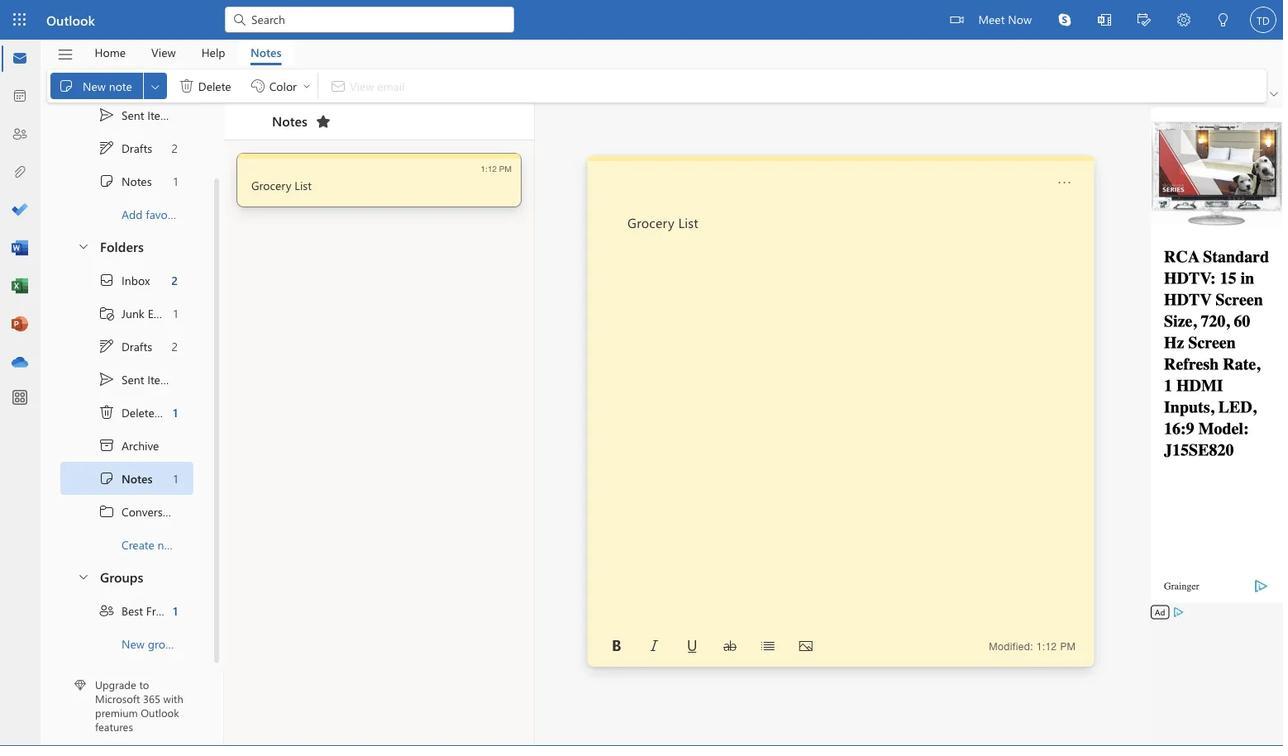 Task type: locate. For each thing, give the bounding box(es) containing it.
1 vertical spatial  tree item
[[60, 330, 194, 363]]


[[98, 272, 115, 288]]

upgrade to microsoft 365 with premium outlook features
[[95, 678, 183, 734]]

items up  deleted items
[[147, 372, 175, 387]]

items right deleted
[[164, 405, 192, 420]]


[[58, 78, 74, 94], [98, 172, 115, 189], [98, 470, 115, 487]]

1  from the top
[[98, 106, 115, 123]]

items
[[147, 107, 175, 122], [147, 372, 175, 387], [164, 405, 192, 420]]

 drafts down note
[[98, 139, 152, 156]]

sent up "" tree item
[[122, 372, 144, 387]]

0 vertical spatial  tree item
[[60, 98, 194, 131]]

 for  deleted items
[[98, 404, 115, 421]]

1 vertical spatial 
[[98, 371, 115, 387]]

 up "" tree item
[[98, 371, 115, 387]]

outlook down "to"
[[141, 706, 179, 720]]

Search for email, meetings, files and more. field
[[250, 11, 504, 27]]

note
[[109, 78, 132, 93]]

 sent items
[[98, 106, 175, 123], [98, 371, 175, 387]]

pm inside 1:12 pm grocery list
[[499, 164, 512, 173]]

drafts down note
[[122, 140, 152, 155]]

meet now
[[979, 11, 1032, 26]]

 notes up the add favorite "tree item"
[[98, 172, 152, 189]]

1 vertical spatial 
[[98, 338, 115, 354]]

2 inside  tree item
[[171, 272, 178, 288]]

0 vertical spatial  tree item
[[60, 164, 194, 197]]

0 vertical spatial new
[[83, 78, 106, 93]]

 tree item down  archive
[[60, 462, 194, 495]]

add favorite tree item
[[60, 197, 194, 230]]

 button
[[69, 230, 97, 261], [69, 561, 97, 592]]

excel image
[[12, 279, 28, 295]]

1 vertical spatial  tree item
[[60, 462, 194, 495]]

 tree item down note
[[60, 98, 194, 131]]

1 vertical spatial 2
[[171, 272, 178, 288]]

items inside  deleted items
[[164, 405, 192, 420]]

color
[[269, 78, 297, 93]]

sent
[[122, 107, 144, 122], [122, 372, 144, 387]]

0 horizontal spatial outlook
[[46, 11, 95, 29]]

 tree item
[[60, 98, 194, 131], [60, 363, 194, 396]]

1 vertical spatial  notes
[[98, 470, 153, 487]]

 down 
[[98, 338, 115, 354]]

junk
[[122, 305, 145, 321]]

notes left  button at the left top
[[272, 112, 308, 130]]

1 horizontal spatial list
[[678, 213, 699, 231]]

1  notes from the top
[[98, 172, 152, 189]]

 button
[[641, 633, 668, 660]]

1 horizontal spatial new
[[122, 636, 145, 651]]

 button for folders
[[69, 230, 97, 261]]

 drafts
[[98, 139, 152, 156], [98, 338, 152, 354]]

 down  new note
[[98, 106, 115, 123]]

0 horizontal spatial list
[[295, 177, 312, 193]]


[[98, 305, 115, 321]]

0 vertical spatial pm
[[499, 164, 512, 173]]

outlook up the  button
[[46, 11, 95, 29]]

0 vertical spatial grocery
[[251, 177, 291, 193]]

0 vertical spatial  drafts
[[98, 139, 152, 156]]

 down  new note
[[98, 139, 115, 156]]

 button
[[49, 41, 82, 69]]

1 vertical spatial outlook
[[141, 706, 179, 720]]

tab list containing home
[[82, 40, 294, 65]]

 button left folders
[[69, 230, 97, 261]]

 inside edit group
[[58, 78, 74, 94]]

0 vertical spatial 2
[[172, 140, 178, 155]]

microsoft
[[95, 692, 140, 706]]

 button
[[603, 633, 630, 660]]

2  sent items from the top
[[98, 371, 175, 387]]

items for 2nd  tree item from the bottom
[[147, 107, 175, 122]]

items down  dropdown button
[[147, 107, 175, 122]]

2 drafts from the top
[[122, 338, 152, 354]]

notes down archive
[[122, 471, 153, 486]]

outlook inside banner
[[46, 11, 95, 29]]

2 1 from the top
[[173, 305, 178, 321]]

 down 
[[58, 78, 74, 94]]

tree
[[60, 263, 212, 561]]

 notes
[[98, 172, 152, 189], [98, 470, 153, 487]]

 button
[[1085, 0, 1125, 42]]

 tree item up add
[[60, 164, 194, 197]]


[[98, 602, 115, 619]]

list inside 1:12 pm grocery list
[[295, 177, 312, 193]]

1 vertical spatial 
[[98, 404, 115, 421]]

drafts down  junk email 1
[[122, 338, 152, 354]]

1 horizontal spatial 
[[178, 78, 195, 94]]

0 vertical spatial 
[[98, 106, 115, 123]]

email
[[148, 305, 175, 321]]

 button left groups
[[69, 561, 97, 592]]

notes heading
[[251, 103, 336, 140]]

1 drafts from the top
[[122, 140, 152, 155]]

1 vertical spatial new
[[122, 636, 145, 651]]

 for first '' tree item
[[98, 172, 115, 189]]

new
[[158, 537, 179, 552]]

help
[[201, 45, 225, 60]]

 button
[[1164, 0, 1204, 42]]

outlook inside upgrade to microsoft 365 with premium outlook features
[[141, 706, 179, 720]]

1 horizontal spatial 1:12
[[1037, 641, 1057, 653]]

1 vertical spatial grocery
[[628, 213, 675, 231]]

3 1 from the top
[[173, 405, 178, 420]]

 inside the groups tree item
[[77, 570, 90, 583]]

tree containing 
[[60, 263, 212, 561]]

1 vertical spatial 1:12
[[1037, 641, 1057, 653]]

0 vertical spatial outlook
[[46, 11, 95, 29]]

 tree item down junk
[[60, 330, 194, 363]]

notes inside notes 
[[272, 112, 308, 130]]


[[610, 640, 623, 653]]

home
[[95, 45, 126, 60]]

0 vertical spatial 
[[58, 78, 74, 94]]

4 1 from the top
[[173, 471, 178, 486]]

1  button from the top
[[69, 230, 97, 261]]

notes
[[251, 45, 282, 60], [272, 112, 308, 130], [122, 173, 152, 188], [122, 471, 153, 486]]

1 horizontal spatial pm
[[1060, 641, 1076, 653]]

1 vertical spatial pm
[[1060, 641, 1076, 653]]

 tree item up deleted
[[60, 363, 194, 396]]

1 horizontal spatial grocery
[[628, 213, 675, 231]]

 button inside folders tree item
[[69, 230, 97, 261]]

 drafts down  tree item
[[98, 338, 152, 354]]

 inside tree item
[[98, 404, 115, 421]]

1 vertical spatial  tree item
[[60, 363, 194, 396]]

0 vertical spatial list
[[295, 177, 312, 193]]

sent inside tree
[[122, 372, 144, 387]]

2 for second  tree item from the bottom of the page
[[172, 140, 178, 155]]

0 vertical spatial 
[[98, 139, 115, 156]]

365
[[143, 692, 160, 706]]

items for 1st  tree item from the bottom of the page
[[147, 372, 175, 387]]

notes up the 
[[251, 45, 282, 60]]

1 inside "" tree item
[[173, 405, 178, 420]]

open note starting with: grocery list last edited: 1:12 pm. tree item
[[237, 154, 521, 207]]

 right color
[[302, 81, 312, 91]]

view
[[151, 45, 176, 60]]

 button
[[755, 633, 781, 660]]

1 horizontal spatial outlook
[[141, 706, 179, 720]]

 for  button in folders tree item
[[77, 239, 90, 252]]

0 horizontal spatial 
[[98, 404, 115, 421]]

left-rail-appbar navigation
[[3, 40, 36, 382]]

 new note
[[58, 78, 132, 94]]

0 vertical spatial  tree item
[[60, 131, 194, 164]]

0 horizontal spatial 1:12
[[481, 164, 497, 173]]

1 inside  junk email 1
[[173, 305, 178, 321]]

0 vertical spatial items
[[147, 107, 175, 122]]

 inside edit group
[[178, 78, 195, 94]]

to
[[139, 678, 149, 692]]


[[178, 78, 195, 94], [98, 404, 115, 421]]

new
[[83, 78, 106, 93], [122, 636, 145, 651]]

onedrive image
[[12, 355, 28, 371]]

0 horizontal spatial grocery
[[251, 177, 291, 193]]

1:12 inside 1:12 pm grocery list
[[481, 164, 497, 173]]

 inside folders tree item
[[77, 239, 90, 252]]

 tree item down note
[[60, 131, 194, 164]]

 button inside the groups tree item
[[69, 561, 97, 592]]

1 2 from the top
[[172, 140, 178, 155]]

5 1 from the top
[[173, 603, 178, 618]]

 inside  color 
[[302, 81, 312, 91]]

 notes down  tree item
[[98, 470, 153, 487]]


[[1058, 176, 1071, 189]]

2 down edit group
[[172, 140, 178, 155]]

:
[[1031, 641, 1034, 653]]

1
[[173, 173, 178, 188], [173, 305, 178, 321], [173, 405, 178, 420], [173, 471, 178, 486], [173, 603, 178, 618]]

0 vertical spatial  notes
[[98, 172, 152, 189]]

 for  button in the groups tree item
[[77, 570, 90, 583]]

grocery inside text field
[[628, 213, 675, 231]]

2  button from the top
[[69, 561, 97, 592]]

2  from the top
[[98, 371, 115, 387]]

edit group
[[50, 69, 314, 103]]

 tree item
[[60, 131, 194, 164], [60, 330, 194, 363]]

1 down  tree item
[[173, 471, 178, 486]]

1  tree item from the top
[[60, 164, 194, 197]]

sent down note
[[122, 107, 144, 122]]

 up the add favorite "tree item"
[[98, 172, 115, 189]]


[[98, 437, 115, 454]]

1:12
[[481, 164, 497, 173], [1037, 641, 1057, 653]]

1 vertical spatial sent
[[122, 372, 144, 387]]

notes 
[[272, 112, 332, 130]]

0 vertical spatial sent
[[122, 107, 144, 122]]

list
[[295, 177, 312, 193], [678, 213, 699, 231]]

3 2 from the top
[[172, 338, 178, 354]]

new group
[[122, 636, 179, 651]]

0 horizontal spatial pm
[[499, 164, 512, 173]]

 inbox
[[98, 272, 150, 288]]

grocery
[[251, 177, 291, 193], [628, 213, 675, 231]]

notes button
[[238, 40, 294, 65]]

1 vertical spatial  drafts
[[98, 338, 152, 354]]

now
[[1008, 11, 1032, 26]]

groups tree item
[[60, 561, 194, 594]]

outlook
[[46, 11, 95, 29], [141, 706, 179, 720]]

2 vertical spatial 2
[[172, 338, 178, 354]]


[[98, 106, 115, 123], [98, 371, 115, 387]]


[[1217, 13, 1230, 26]]

2  from the top
[[98, 338, 115, 354]]

1 vertical spatial  sent items
[[98, 371, 175, 387]]


[[98, 503, 115, 520]]

1 vertical spatial drafts
[[122, 338, 152, 354]]


[[98, 139, 115, 156], [98, 338, 115, 354]]

1 vertical spatial items
[[147, 372, 175, 387]]

pm
[[499, 164, 512, 173], [1060, 641, 1076, 653]]

outlook link
[[46, 0, 95, 40]]

0 vertical spatial  sent items
[[98, 106, 175, 123]]

1  sent items from the top
[[98, 106, 175, 123]]


[[724, 640, 737, 653]]

1 vertical spatial list
[[678, 213, 699, 231]]

 left folders
[[77, 239, 90, 252]]

1 vertical spatial  button
[[69, 561, 97, 592]]

folder
[[182, 537, 212, 552]]


[[1098, 13, 1111, 26]]

add
[[122, 206, 143, 221]]

 sent items down note
[[98, 106, 175, 123]]

 inside tree
[[98, 470, 115, 487]]

premium features image
[[74, 680, 86, 692]]

 inside tree
[[98, 371, 115, 387]]

 left groups
[[77, 570, 90, 583]]

1 right junk
[[173, 305, 178, 321]]

2  tree item from the top
[[60, 330, 194, 363]]

application
[[0, 0, 1283, 747]]

Editing note text field
[[628, 213, 1053, 626]]

2 vertical spatial items
[[164, 405, 192, 420]]

edit note starting with grocery list main content
[[588, 156, 1094, 667]]

modified
[[989, 641, 1031, 653]]

 button
[[1267, 86, 1282, 103]]

2 up email
[[171, 272, 178, 288]]

 left delete at left top
[[178, 78, 195, 94]]

1  tree item from the top
[[60, 131, 194, 164]]

 tree item
[[60, 396, 194, 429]]

new left group
[[122, 636, 145, 651]]

archive
[[122, 438, 159, 453]]

 down view button
[[149, 80, 162, 93]]

set your advertising preferences image
[[1172, 606, 1185, 619]]

 tree item
[[60, 164, 194, 197], [60, 462, 194, 495]]

0 horizontal spatial new
[[83, 78, 106, 93]]

0 vertical spatial drafts
[[122, 140, 152, 155]]

0 vertical spatial 
[[178, 78, 195, 94]]

grocery inside 1:12 pm grocery list
[[251, 177, 291, 193]]

1 1 from the top
[[173, 173, 178, 188]]

1  from the top
[[98, 139, 115, 156]]

2 2 from the top
[[171, 272, 178, 288]]

mail image
[[12, 50, 28, 67]]

2 for  tree item
[[171, 272, 178, 288]]

drafts inside tree
[[122, 338, 152, 354]]

0 vertical spatial  button
[[69, 230, 97, 261]]

 inside dropdown button
[[149, 80, 162, 93]]

2 vertical spatial 
[[98, 470, 115, 487]]

drafts for second  tree item from the bottom of the page
[[122, 140, 152, 155]]

0 vertical spatial 1:12
[[481, 164, 497, 173]]


[[149, 80, 162, 93], [302, 81, 312, 91], [77, 239, 90, 252], [77, 570, 90, 583]]

1 up group
[[173, 603, 178, 618]]

2 down email
[[172, 338, 178, 354]]

new left note
[[83, 78, 106, 93]]

 down 
[[98, 470, 115, 487]]

application containing outlook
[[0, 0, 1283, 747]]

2 sent from the top
[[122, 372, 144, 387]]

 sent items up deleted
[[98, 371, 175, 387]]

1 right deleted
[[173, 405, 178, 420]]

1 vertical spatial 
[[98, 172, 115, 189]]

 up 
[[98, 404, 115, 421]]

1 up favorite
[[173, 173, 178, 188]]

tab list
[[82, 40, 294, 65]]



Task type: vqa. For each thing, say whether or not it's contained in the screenshot.
YOUR on the left of page
no



Task type: describe. For each thing, give the bounding box(es) containing it.

[[315, 113, 332, 130]]

 tree item
[[60, 429, 194, 462]]


[[1178, 13, 1191, 26]]

pm inside edit note starting with grocery list main content
[[1060, 641, 1076, 653]]

groups
[[100, 567, 143, 585]]

1  tree item from the top
[[60, 98, 194, 131]]

 button
[[1125, 0, 1164, 42]]

 archive
[[98, 437, 159, 454]]

td image
[[1250, 7, 1277, 33]]

to do image
[[12, 203, 28, 219]]

grocery list
[[628, 213, 699, 231]]

powerpoint image
[[12, 317, 28, 333]]

 for  delete
[[178, 78, 195, 94]]

 tree item
[[60, 263, 194, 296]]

add favorite
[[122, 206, 184, 221]]

new inside  new note
[[83, 78, 106, 93]]

new inside "tree item"
[[122, 636, 145, 651]]

 for 2nd '' tree item from the top
[[98, 470, 115, 487]]

people image
[[12, 127, 28, 143]]

 deleted items
[[98, 404, 192, 421]]

 color 
[[249, 78, 312, 94]]


[[648, 640, 661, 653]]

ad
[[1155, 607, 1165, 618]]

 button
[[1045, 0, 1085, 40]]

list inside grocery list text field
[[678, 213, 699, 231]]

premium
[[95, 706, 138, 720]]


[[686, 640, 699, 653]]

 tree item
[[60, 594, 194, 627]]

 delete
[[178, 78, 231, 94]]

deleted
[[122, 405, 161, 420]]

favorite
[[146, 206, 184, 221]]

inbox
[[122, 272, 150, 288]]

create new folder tree item
[[60, 528, 212, 561]]


[[1058, 13, 1072, 26]]

notes up add
[[122, 173, 152, 188]]

 button
[[1051, 170, 1078, 196]]

 button
[[793, 633, 819, 660]]

 button
[[144, 73, 167, 99]]

outlook banner
[[0, 0, 1283, 42]]


[[57, 46, 74, 63]]

styles toolbar toolbar
[[598, 633, 825, 660]]

tab list inside application
[[82, 40, 294, 65]]

1 sent from the top
[[122, 107, 144, 122]]


[[951, 13, 964, 26]]

 tree item
[[60, 495, 194, 528]]

folders
[[100, 237, 144, 254]]

with
[[163, 692, 183, 706]]

1 inside  tree item
[[173, 603, 178, 618]]

create new folder
[[122, 537, 212, 552]]

calendar image
[[12, 88, 28, 105]]

view button
[[139, 40, 188, 65]]

notes inside tree
[[122, 471, 153, 486]]

features
[[95, 720, 133, 734]]


[[799, 640, 813, 653]]


[[1138, 13, 1151, 26]]

help button
[[189, 40, 238, 65]]

 button
[[679, 633, 706, 660]]

folders tree item
[[60, 230, 194, 263]]

delete
[[198, 78, 231, 93]]

files image
[[12, 165, 28, 181]]

 junk email 1
[[98, 305, 178, 321]]

word image
[[12, 241, 28, 257]]

1:12 inside edit note starting with grocery list main content
[[1037, 641, 1057, 653]]

 button for groups
[[69, 561, 97, 592]]

2 for second  tree item
[[172, 338, 178, 354]]

more apps image
[[12, 390, 28, 407]]

1:12 pm grocery list
[[251, 164, 512, 193]]

2  drafts from the top
[[98, 338, 152, 354]]

new group tree item
[[60, 627, 194, 660]]

 tree item
[[60, 296, 194, 330]]

2  tree item from the top
[[60, 462, 194, 495]]

create
[[122, 537, 154, 552]]

meet
[[979, 11, 1005, 26]]


[[249, 78, 266, 94]]

group
[[148, 636, 179, 651]]

 for  dropdown button
[[149, 80, 162, 93]]


[[232, 12, 248, 28]]

 search field
[[225, 0, 514, 37]]

home button
[[82, 40, 138, 65]]

1  drafts from the top
[[98, 139, 152, 156]]

drafts for second  tree item
[[122, 338, 152, 354]]

 button
[[717, 633, 743, 660]]

modified : 1:12 pm
[[989, 641, 1076, 653]]

upgrade
[[95, 678, 136, 692]]

notes inside button
[[251, 45, 282, 60]]

2  tree item from the top
[[60, 363, 194, 396]]


[[1270, 90, 1278, 98]]

 button
[[310, 108, 336, 135]]


[[761, 640, 775, 653]]

2  notes from the top
[[98, 470, 153, 487]]

 button
[[1204, 0, 1244, 42]]



